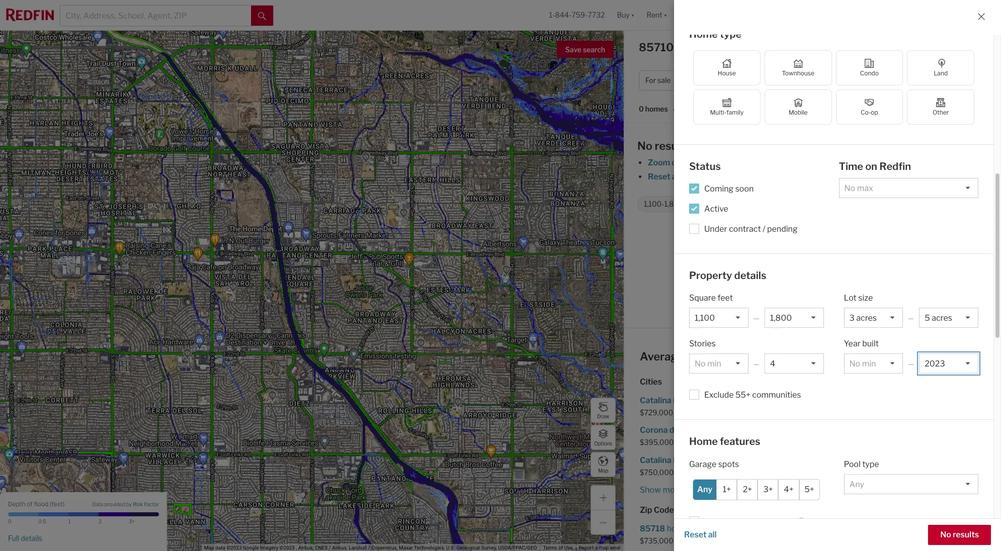 Task type: vqa. For each thing, say whether or not it's contained in the screenshot.
Tucson Estates homes for sale $442,500
yes



Task type: describe. For each thing, give the bounding box(es) containing it.
depth of flood ( feet )
[[8, 501, 65, 508]]

Co-op checkbox
[[836, 90, 904, 125]]

terms of use link
[[543, 546, 573, 551]]

4+
[[784, 485, 794, 495]]

0.5
[[38, 519, 46, 525]]

zip codes heading
[[640, 505, 986, 516]]

1,800
[[665, 200, 684, 209]]

sale inside the catalina homes for sale $729,000
[[713, 396, 729, 406]]

5+ radio
[[800, 479, 820, 501]]

average home prices near 85710, az
[[640, 350, 835, 363]]

save
[[566, 45, 582, 54]]

homes inside zoom out reset all filters or remove one of your filters below to see more homes
[[885, 172, 911, 182]]

sale inside catalina foothills homes for sale $750,000
[[748, 456, 763, 465]]

land
[[934, 69, 948, 77]]

3+ inside "option"
[[764, 485, 773, 495]]

home
[[687, 350, 716, 363]]

show m ore
[[640, 486, 685, 495]]

Condo checkbox
[[836, 50, 904, 86]]

homes inside the catalina homes for sale $729,000
[[674, 396, 699, 406]]

3+ radio
[[758, 479, 779, 501]]

0 vertical spatial no results
[[638, 139, 692, 153]]

type inside button
[[769, 76, 784, 85]]

data
[[215, 546, 225, 551]]

estates
[[842, 456, 872, 465]]

garage spots
[[690, 460, 740, 469]]

for inside the catalina homes for sale $729,000
[[701, 396, 712, 406]]

tucson estates homes for sale $442,500
[[813, 456, 928, 477]]

codes
[[654, 506, 679, 515]]

55+
[[736, 391, 751, 400]]

homes
[[697, 41, 735, 54]]

property
[[690, 270, 733, 282]]

submit search image
[[258, 12, 266, 20]]

options
[[594, 441, 613, 447]]

active
[[705, 204, 729, 214]]

save search button
[[557, 41, 614, 58]]

details for full details
[[21, 534, 42, 543]]

market insights link
[[927, 33, 987, 55]]

under
[[705, 224, 728, 234]]

beds / baths
[[814, 76, 855, 85]]

no results inside no results button
[[941, 531, 980, 540]]

home type button
[[741, 70, 803, 91]]

year built
[[844, 339, 879, 349]]

no inside button
[[941, 531, 952, 540]]

homes inside tucson estates homes for sale $442,500
[[873, 456, 899, 465]]

0 vertical spatial feet
[[718, 293, 733, 303]]

beds
[[814, 76, 831, 85]]

average
[[640, 350, 684, 363]]

7732
[[588, 11, 605, 19]]

,
[[296, 546, 297, 551]]

co-op
[[861, 109, 879, 116]]

of inside zoom out reset all filters or remove one of your filters below to see more homes
[[763, 172, 771, 182]]

1 vertical spatial 3+
[[129, 519, 135, 525]]

geological
[[457, 546, 480, 551]]

House checkbox
[[694, 50, 761, 86]]

error
[[611, 546, 621, 551]]

baths
[[836, 76, 855, 85]]

spots
[[719, 460, 740, 469]]

risk factor link
[[133, 502, 159, 509]]

cnes
[[315, 546, 328, 551]]

— for square feet
[[754, 314, 760, 323]]

mobile
[[789, 109, 808, 116]]

reset inside "button"
[[685, 531, 707, 540]]

remove
[[717, 172, 745, 182]]

up
[[820, 200, 829, 209]]

map button
[[591, 453, 616, 478]]

multi-family
[[710, 109, 744, 116]]

features
[[720, 436, 761, 448]]

2+
[[743, 485, 753, 495]]

for
[[646, 76, 656, 85]]

near
[[753, 350, 777, 363]]

1 horizontal spatial filters
[[791, 172, 813, 182]]

— for stories
[[754, 360, 760, 368]]

2 ©2023 from the left
[[280, 546, 295, 551]]

beds / baths button
[[807, 70, 875, 91]]

full
[[8, 534, 19, 543]]

for inside 85718 homes for sale $735,000
[[695, 524, 705, 534]]

insights
[[956, 44, 987, 53]]

/ right cnes
[[329, 546, 331, 551]]

technologies,
[[414, 546, 445, 551]]

0 horizontal spatial az
[[679, 41, 695, 54]]

map for map data ©2023 google  imagery ©2023 , airbus, cnes / airbus, landsat / copernicus, maxar technologies, u.s. geological survey, usda/fpac/geo
[[204, 546, 214, 551]]

exclude 55+ communities
[[705, 391, 802, 400]]

details for property details
[[735, 270, 767, 282]]

results inside button
[[953, 531, 980, 540]]

built
[[863, 339, 879, 349]]

draw button
[[591, 398, 616, 423]]

up to 4 stories
[[820, 200, 868, 209]]

landsat
[[349, 546, 367, 551]]

cities
[[640, 378, 662, 387]]

5+
[[805, 485, 815, 495]]

4+ radio
[[779, 479, 800, 501]]

map data ©2023 google  imagery ©2023 , airbus, cnes / airbus, landsat / copernicus, maxar technologies, u.s. geological survey, usda/fpac/geo
[[204, 546, 537, 551]]

on
[[866, 161, 878, 173]]

1,100-1,800 sq. ft.
[[644, 200, 703, 209]]

square
[[690, 293, 716, 303]]

sale
[[754, 41, 777, 54]]

0 vertical spatial home type
[[690, 28, 742, 40]]

4 inside "button"
[[933, 76, 938, 85]]

co-
[[861, 109, 871, 116]]

1+
[[723, 485, 731, 495]]

1-844-759-7732
[[549, 11, 605, 19]]

all
[[897, 76, 906, 85]]

Land checkbox
[[908, 50, 975, 86]]

1 horizontal spatial 85710,
[[780, 350, 817, 363]]

• for filters
[[929, 76, 931, 85]]

corona de tucson link
[[640, 424, 807, 438]]

catalina homes for sale $729,000
[[640, 396, 729, 417]]

/ inside button
[[832, 76, 834, 85]]

Multi-family checkbox
[[694, 90, 761, 125]]

1-844-759-7732 link
[[549, 11, 605, 19]]

communities
[[753, 391, 802, 400]]

full details button
[[8, 534, 42, 544]]

property details
[[690, 270, 767, 282]]

/ right landsat
[[368, 546, 370, 551]]

market
[[927, 44, 954, 53]]

0 vertical spatial home
[[690, 28, 718, 40]]

homes inside catalina foothills homes for sale $750,000
[[708, 456, 733, 465]]

0 horizontal spatial results
[[655, 139, 692, 153]]

0 vertical spatial 85710,
[[639, 41, 677, 54]]

or
[[707, 172, 715, 182]]

1 airbus, from the left
[[298, 546, 314, 551]]

pending
[[768, 224, 798, 234]]

market insights
[[927, 44, 987, 53]]

for for catalina foothills homes for sale $750,000
[[735, 456, 746, 465]]

google
[[243, 546, 259, 551]]

0 for 0
[[8, 519, 12, 525]]

for sale button
[[639, 70, 690, 91]]

coming soon
[[705, 184, 754, 194]]

ft.
[[696, 200, 703, 209]]



Task type: locate. For each thing, give the bounding box(es) containing it.
map region
[[0, 0, 662, 552]]

1 horizontal spatial airbus,
[[332, 546, 348, 551]]

0 vertical spatial no
[[638, 139, 653, 153]]

0 horizontal spatial airbus,
[[298, 546, 314, 551]]

0 horizontal spatial feet
[[51, 501, 63, 508]]

2
[[99, 519, 102, 525]]

0 vertical spatial tucson
[[681, 426, 709, 436]]

for inside catalina foothills homes for sale $750,000
[[735, 456, 746, 465]]

option group
[[694, 50, 975, 125], [693, 479, 820, 501]]

0 vertical spatial type
[[720, 28, 742, 40]]

type up homes
[[720, 28, 742, 40]]

0 vertical spatial 3+
[[764, 485, 773, 495]]

0 vertical spatial to
[[839, 172, 847, 182]]

1 horizontal spatial feet
[[718, 293, 733, 303]]

homes inside 85718 homes for sale $735,000
[[667, 524, 693, 534]]

of left use
[[559, 546, 563, 551]]

details right full
[[21, 534, 42, 543]]

for for tucson estates homes for sale $442,500
[[901, 456, 912, 465]]

no
[[638, 139, 653, 153], [941, 531, 952, 540]]

1 vertical spatial of
[[27, 501, 33, 508]]

• inside "button"
[[929, 76, 931, 85]]

0 vertical spatial 4
[[933, 76, 938, 85]]

provided
[[104, 502, 125, 508]]

option group containing any
[[693, 479, 820, 501]]

3+ down by
[[129, 519, 135, 525]]

1 vertical spatial no results
[[941, 531, 980, 540]]

1 horizontal spatial no results
[[941, 531, 980, 540]]

search
[[583, 45, 606, 54]]

type right pool at the right of the page
[[863, 460, 880, 469]]

0 vertical spatial •
[[929, 76, 931, 85]]

0 horizontal spatial home type
[[690, 28, 742, 40]]

house
[[718, 69, 736, 77]]

0 up full
[[8, 519, 12, 525]]

$442,500
[[813, 468, 846, 477]]

terms of use
[[543, 546, 573, 551]]

for for 85710, az homes for sale
[[737, 41, 752, 54]]

1 horizontal spatial type
[[769, 76, 784, 85]]

of left the 'flood'
[[27, 501, 33, 508]]

home right house on the right
[[748, 76, 768, 85]]

catalina
[[640, 396, 672, 406], [640, 456, 672, 465]]

1,100-
[[644, 200, 665, 209]]

sale inside tucson estates homes for sale $442,500
[[913, 456, 928, 465]]

home features
[[690, 436, 761, 448]]

data
[[92, 502, 103, 508]]

of for depth of flood ( feet )
[[27, 501, 33, 508]]

1 horizontal spatial all
[[709, 531, 717, 540]]

0 horizontal spatial •
[[673, 106, 676, 114]]

$395,000
[[640, 439, 674, 447]]

reset all
[[685, 531, 717, 540]]

to right up
[[831, 200, 837, 209]]

1 horizontal spatial map
[[598, 468, 609, 474]]

0 horizontal spatial of
[[27, 501, 33, 508]]

1 vertical spatial 85710,
[[780, 350, 817, 363]]

0 horizontal spatial ©2023
[[227, 546, 242, 551]]

terms
[[543, 546, 558, 551]]

option group containing house
[[694, 50, 975, 125]]

Townhouse checkbox
[[765, 50, 832, 86]]

1 horizontal spatial no
[[941, 531, 952, 540]]

report
[[579, 546, 594, 551]]

for sale
[[646, 76, 671, 85]]

0 horizontal spatial details
[[21, 534, 42, 543]]

0 horizontal spatial 85710,
[[639, 41, 677, 54]]

az up cities heading on the right
[[819, 350, 835, 363]]

homes down for sale
[[646, 105, 668, 113]]

0 horizontal spatial map
[[204, 546, 214, 551]]

0 horizontal spatial 3+
[[129, 519, 135, 525]]

1 vertical spatial option group
[[693, 479, 820, 501]]

©2023 right data
[[227, 546, 242, 551]]

one
[[747, 172, 761, 182]]

•
[[929, 76, 931, 85], [673, 106, 676, 114]]

0 inside '0 homes • sort recommended'
[[639, 105, 644, 113]]

2 horizontal spatial filters
[[908, 76, 928, 85]]

zip codes
[[640, 506, 679, 515]]

homes right more
[[885, 172, 911, 182]]

0 vertical spatial az
[[679, 41, 695, 54]]

4 left "stories"
[[839, 200, 843, 209]]

2 vertical spatial of
[[559, 546, 563, 551]]

catalina for catalina
[[640, 396, 672, 406]]

0 vertical spatial option group
[[694, 50, 975, 125]]

map
[[599, 546, 609, 551]]

home type
[[690, 28, 742, 40], [748, 76, 784, 85]]

sq.
[[685, 200, 695, 209]]

report a map error
[[579, 546, 621, 551]]

u.s.
[[446, 546, 455, 551]]

homes inside '0 homes • sort recommended'
[[646, 105, 668, 113]]

0 vertical spatial 0
[[639, 105, 644, 113]]

recommended button
[[697, 104, 758, 114]]

feet right square
[[718, 293, 733, 303]]

of right one
[[763, 172, 771, 182]]

options button
[[591, 425, 616, 451]]

1+ radio
[[717, 479, 738, 501]]

map left data
[[204, 546, 214, 551]]

homes down the home features
[[708, 456, 733, 465]]

tucson right de
[[681, 426, 709, 436]]

filters left or on the right of page
[[682, 172, 705, 182]]

$750,000
[[640, 468, 674, 477]]

filters inside all filters • 4 "button"
[[908, 76, 928, 85]]

exclude
[[705, 391, 734, 400]]

1 vertical spatial details
[[21, 534, 42, 543]]

1 vertical spatial 4
[[839, 200, 843, 209]]

1 vertical spatial catalina
[[640, 456, 672, 465]]

feet
[[718, 293, 733, 303], [51, 501, 63, 508]]

coming
[[705, 184, 734, 194]]

0 horizontal spatial tucson
[[681, 426, 709, 436]]

filters right the "all"
[[908, 76, 928, 85]]

home type down sale
[[748, 76, 784, 85]]

copernicus,
[[372, 546, 398, 551]]

home up "85710, az homes for sale"
[[690, 28, 718, 40]]

1 vertical spatial all
[[709, 531, 717, 540]]

/ right the beds
[[832, 76, 834, 85]]

price
[[701, 76, 718, 85]]

1 vertical spatial to
[[831, 200, 837, 209]]

1 horizontal spatial to
[[839, 172, 847, 182]]

az left homes
[[679, 41, 695, 54]]

Other checkbox
[[908, 90, 975, 125]]

condo
[[861, 69, 879, 77]]

0 vertical spatial reset
[[648, 172, 671, 182]]

multi-
[[710, 109, 727, 116]]

0 homes • sort recommended
[[639, 105, 750, 114]]

airbus, left landsat
[[332, 546, 348, 551]]

• inside '0 homes • sort recommended'
[[673, 106, 676, 114]]

recommended
[[699, 105, 750, 113]]

draw
[[597, 414, 610, 420]]

0 horizontal spatial no results
[[638, 139, 692, 153]]

of for terms of use
[[559, 546, 563, 551]]

• left sort
[[673, 106, 676, 114]]

1 ©2023 from the left
[[227, 546, 242, 551]]

0 horizontal spatial to
[[831, 200, 837, 209]]

risk
[[133, 502, 143, 508]]

use
[[565, 546, 573, 551]]

homes down codes
[[667, 524, 693, 534]]

0 for 0 homes • sort recommended
[[639, 105, 644, 113]]

/
[[832, 76, 834, 85], [763, 224, 766, 234], [329, 546, 331, 551], [368, 546, 370, 551]]

pool type
[[844, 460, 880, 469]]

all inside zoom out reset all filters or remove one of your filters below to see more homes
[[672, 172, 681, 182]]

1 vertical spatial home type
[[748, 76, 784, 85]]

report a map error link
[[579, 546, 621, 551]]

2 vertical spatial type
[[863, 460, 880, 469]]

Mobile checkbox
[[765, 90, 832, 125]]

— for year built
[[909, 360, 915, 368]]

data provided by risk factor
[[92, 502, 159, 508]]

filters right your
[[791, 172, 813, 182]]

catalina inside catalina foothills homes for sale $750,000
[[640, 456, 672, 465]]

map down 'options'
[[598, 468, 609, 474]]

85710, up cities heading on the right
[[780, 350, 817, 363]]

0 horizontal spatial type
[[720, 28, 742, 40]]

0 horizontal spatial reset
[[648, 172, 671, 182]]

outdoor
[[734, 517, 764, 527]]

reset down include
[[685, 531, 707, 540]]

see
[[848, 172, 862, 182]]

your
[[772, 172, 789, 182]]

home inside button
[[748, 76, 768, 85]]

0 vertical spatial results
[[655, 139, 692, 153]]

corona
[[640, 426, 668, 436]]

list box
[[839, 178, 979, 198], [690, 308, 749, 328], [765, 308, 824, 328], [844, 308, 904, 328], [920, 308, 979, 328], [690, 354, 749, 374], [765, 354, 824, 374], [844, 354, 904, 374], [920, 354, 979, 374], [844, 474, 979, 495]]

1 vertical spatial tucson
[[813, 456, 841, 465]]

contract
[[729, 224, 761, 234]]

home type up homes
[[690, 28, 742, 40]]

1 horizontal spatial tucson
[[813, 456, 841, 465]]

3+ left 4+
[[764, 485, 773, 495]]

844-
[[555, 11, 572, 19]]

1 horizontal spatial results
[[953, 531, 980, 540]]

1 horizontal spatial 0
[[639, 105, 644, 113]]

op
[[871, 109, 879, 116]]

type up mobile option
[[769, 76, 784, 85]]

1 vertical spatial •
[[673, 106, 676, 114]]

0 horizontal spatial filters
[[682, 172, 705, 182]]

map for map
[[598, 468, 609, 474]]

catalina up $729,000
[[640, 396, 672, 406]]

2 horizontal spatial of
[[763, 172, 771, 182]]

details
[[735, 270, 767, 282], [21, 534, 42, 543]]

1 vertical spatial feet
[[51, 501, 63, 508]]

85718
[[640, 524, 666, 534]]

imagery
[[260, 546, 278, 551]]

survey,
[[482, 546, 497, 551]]

option group for garage spots
[[693, 479, 820, 501]]

2 horizontal spatial type
[[863, 460, 880, 469]]

• for homes
[[673, 106, 676, 114]]

1 vertical spatial results
[[953, 531, 980, 540]]

4
[[933, 76, 938, 85], [839, 200, 843, 209]]

2 vertical spatial home
[[690, 436, 718, 448]]

sale inside 85718 homes for sale $735,000
[[707, 524, 722, 534]]

2+ radio
[[738, 479, 758, 501]]

reset
[[648, 172, 671, 182], [685, 531, 707, 540]]

1 horizontal spatial 3+
[[764, 485, 773, 495]]

• left land
[[929, 76, 931, 85]]

all
[[672, 172, 681, 182], [709, 531, 717, 540]]

foothills
[[673, 456, 706, 465]]

corona de tucson $395,000
[[640, 426, 709, 447]]

to inside zoom out reset all filters or remove one of your filters below to see more homes
[[839, 172, 847, 182]]

1 vertical spatial reset
[[685, 531, 707, 540]]

family
[[727, 109, 744, 116]]

all filters • 4
[[897, 76, 938, 85]]

flood
[[34, 501, 48, 508]]

garage
[[690, 460, 717, 469]]

1 vertical spatial az
[[819, 350, 835, 363]]

Any radio
[[693, 479, 718, 501]]

0 down the for sale button
[[639, 105, 644, 113]]

for inside tucson estates homes for sale $442,500
[[901, 456, 912, 465]]

0 vertical spatial of
[[763, 172, 771, 182]]

reset all button
[[685, 526, 717, 546]]

catalina for catalina foothills
[[640, 456, 672, 465]]

homes up $729,000
[[674, 396, 699, 406]]

any
[[698, 485, 713, 495]]

1 horizontal spatial 4
[[933, 76, 938, 85]]

home up garage
[[690, 436, 718, 448]]

home type inside button
[[748, 76, 784, 85]]

1 horizontal spatial reset
[[685, 531, 707, 540]]

details right property
[[735, 270, 767, 282]]

feet right the 'flood'
[[51, 501, 63, 508]]

85718 homes for sale $735,000
[[640, 524, 722, 546]]

— for lot size
[[909, 314, 915, 323]]

all down include
[[709, 531, 717, 540]]

google image
[[3, 539, 36, 552]]

1 vertical spatial home
[[748, 76, 768, 85]]

by
[[126, 502, 132, 508]]

0 horizontal spatial 4
[[839, 200, 843, 209]]

catalina up $750,000
[[640, 456, 672, 465]]

4 up other option
[[933, 76, 938, 85]]

tucson inside tucson estates homes for sale $442,500
[[813, 456, 841, 465]]

homes right 'estates'
[[873, 456, 899, 465]]

homes
[[646, 105, 668, 113], [885, 172, 911, 182], [674, 396, 699, 406], [708, 456, 733, 465], [873, 456, 899, 465], [667, 524, 693, 534]]

all down out on the right of the page
[[672, 172, 681, 182]]

option group for home type
[[694, 50, 975, 125]]

0 horizontal spatial all
[[672, 172, 681, 182]]

1 horizontal spatial details
[[735, 270, 767, 282]]

tucson inside corona de tucson $395,000
[[681, 426, 709, 436]]

0 vertical spatial details
[[735, 270, 767, 282]]

1 horizontal spatial az
[[819, 350, 835, 363]]

details inside button
[[21, 534, 42, 543]]

1 vertical spatial map
[[204, 546, 214, 551]]

85710, up for sale
[[639, 41, 677, 54]]

reset inside zoom out reset all filters or remove one of your filters below to see more homes
[[648, 172, 671, 182]]

more
[[864, 172, 883, 182]]

0 horizontal spatial 0
[[8, 519, 12, 525]]

m
[[663, 486, 670, 495]]

reset down zoom
[[648, 172, 671, 182]]

remove 1,100-1,800 sq. ft. image
[[709, 201, 715, 207]]

1 catalina from the top
[[640, 396, 672, 406]]

/ left pending
[[763, 224, 766, 234]]

all inside "button"
[[709, 531, 717, 540]]

2 airbus, from the left
[[332, 546, 348, 551]]

catalina inside the catalina homes for sale $729,000
[[640, 396, 672, 406]]

full details
[[8, 534, 42, 543]]

sale inside button
[[658, 76, 671, 85]]

size
[[859, 293, 873, 303]]

0 vertical spatial map
[[598, 468, 609, 474]]

©2023 left ,
[[280, 546, 295, 551]]

depth
[[8, 501, 25, 508]]

townhouse
[[782, 69, 815, 77]]

time
[[839, 161, 864, 173]]

1 horizontal spatial home type
[[748, 76, 784, 85]]

tucson up $442,500
[[813, 456, 841, 465]]

1 horizontal spatial •
[[929, 76, 931, 85]]

airbus, right ,
[[298, 546, 314, 551]]

to left see
[[839, 172, 847, 182]]

1 horizontal spatial ©2023
[[280, 546, 295, 551]]

0 horizontal spatial no
[[638, 139, 653, 153]]

0 vertical spatial all
[[672, 172, 681, 182]]

1 horizontal spatial of
[[559, 546, 563, 551]]

year
[[844, 339, 861, 349]]

1 vertical spatial type
[[769, 76, 784, 85]]

1 vertical spatial 0
[[8, 519, 12, 525]]

map inside "button"
[[598, 468, 609, 474]]

zoom out reset all filters or remove one of your filters below to see more homes
[[648, 158, 911, 182]]

cities heading
[[640, 377, 986, 388]]

1 vertical spatial no
[[941, 531, 952, 540]]

zoom out button
[[648, 158, 685, 168]]

0 vertical spatial catalina
[[640, 396, 672, 406]]

2 catalina from the top
[[640, 456, 672, 465]]



